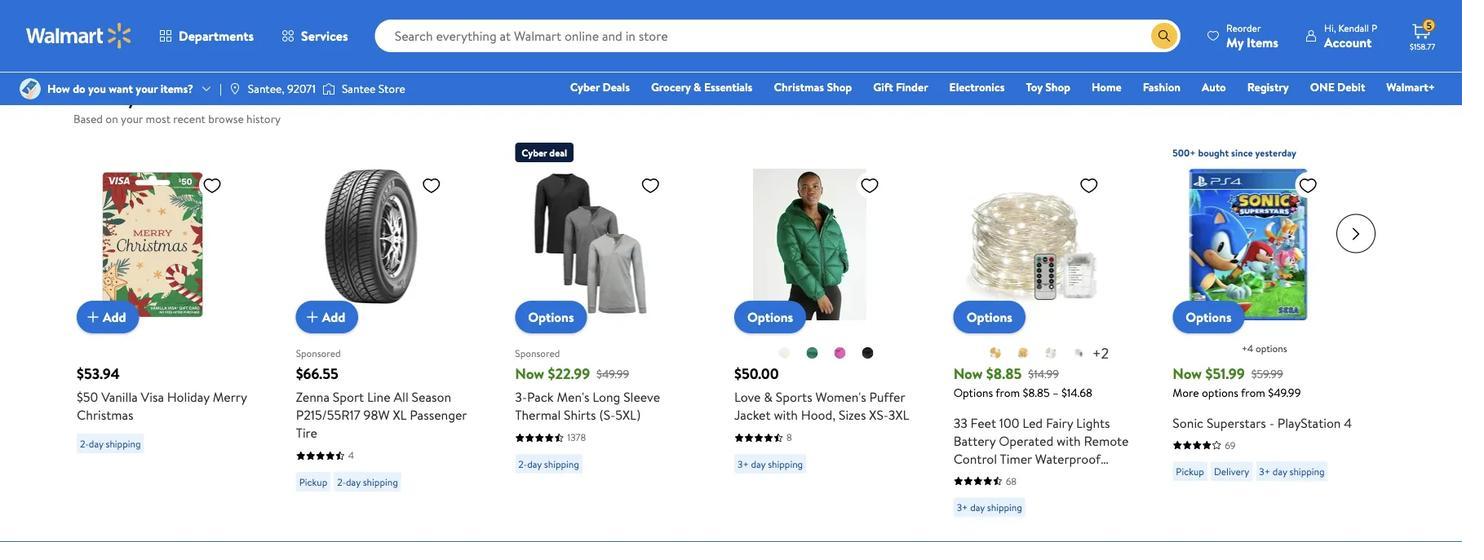 Task type: locate. For each thing, give the bounding box(es) containing it.
add
[[103, 308, 126, 326], [322, 308, 346, 326]]

shop right toy
[[1046, 79, 1071, 95]]

cyber left the 'deal'
[[522, 145, 547, 159]]

2- down the p215/55r17
[[337, 475, 346, 489]]

walmart+
[[1387, 79, 1436, 95]]

add to favorites list, sonic superstars - playstation 4 image
[[1299, 175, 1319, 196]]

sponsored inside sponsored now $22.99 $49.99 3-pack men's long sleeve thermal shirts (s-5xl)
[[515, 346, 560, 360]]

1 horizontal spatial &
[[764, 388, 773, 406]]

now $51.99 $59.99 more options from $49.99
[[1173, 364, 1302, 401]]

&
[[694, 79, 702, 95], [764, 388, 773, 406]]

$49.99
[[597, 366, 630, 382], [1269, 385, 1302, 401]]

thermal
[[515, 406, 561, 424]]

1 horizontal spatial 3+
[[957, 501, 968, 515]]

4 down the p215/55r17
[[348, 449, 354, 462]]

now $8.85 $14.99 options from $8.85 – $14.68
[[954, 364, 1093, 401]]

options right +4
[[1256, 341, 1288, 355]]

day left 'for'
[[971, 501, 985, 515]]

add up $53.94
[[103, 308, 126, 326]]

500+ bought since yesterday
[[1173, 146, 1297, 160]]

product group containing $50.00
[[735, 136, 918, 524]]

1 horizontal spatial now
[[954, 364, 983, 384]]

jacket
[[735, 406, 771, 424]]

sponsored up the $66.55
[[296, 346, 341, 360]]

essentials
[[704, 79, 753, 95]]

1 vertical spatial options
[[1203, 385, 1239, 401]]

0 vertical spatial with
[[774, 406, 798, 424]]

5xl)
[[616, 406, 641, 424]]

2-day shipping down 98w
[[337, 475, 398, 489]]

cyber for cyber deal
[[522, 145, 547, 159]]

pickup
[[1177, 465, 1205, 479], [299, 475, 328, 489]]

2-day shipping
[[80, 437, 141, 451], [519, 457, 580, 471], [337, 475, 398, 489]]

$158.77
[[1411, 41, 1436, 52]]

3+ day shipping down playstation
[[1260, 465, 1325, 479]]

shop left the gift
[[827, 79, 852, 95]]

add button for $53.94
[[77, 301, 139, 333]]

0 vertical spatial lights
[[1077, 414, 1111, 432]]

 image for santee store
[[322, 81, 335, 97]]

1 vertical spatial 4
[[348, 449, 354, 462]]

3 options link from the left
[[954, 301, 1026, 333]]

sponsored inside sponsored $66.55 zenna sport line all season p215/55r17 98w xl passenger tire
[[296, 346, 341, 360]]

finder
[[896, 79, 929, 95]]

bedroom
[[1011, 486, 1063, 504]]

fashion
[[1143, 79, 1181, 95]]

1 vertical spatial $49.99
[[1269, 385, 1302, 401]]

sonic
[[1173, 414, 1204, 432]]

now up more
[[1173, 364, 1203, 384]]

xs-
[[870, 406, 889, 424]]

1 add button from the left
[[77, 301, 139, 333]]

$8.85 left –
[[1023, 385, 1050, 401]]

add button up the $66.55
[[296, 301, 359, 333]]

2- down thermal at the left
[[519, 457, 528, 471]]

4 product group from the left
[[735, 136, 918, 524]]

with left remote
[[1057, 432, 1081, 450]]

sponsored for $66.55
[[296, 346, 341, 360]]

$49.99 up long
[[597, 366, 630, 382]]

your inside recently viewed items based on your most recent browse history
[[121, 111, 143, 127]]

2 now from the left
[[954, 364, 983, 384]]

2 add from the left
[[322, 308, 346, 326]]

pack
[[527, 388, 554, 406]]

0 horizontal spatial 3+ day shipping
[[738, 457, 803, 471]]

0 horizontal spatial add
[[103, 308, 126, 326]]

 image right 92071
[[322, 81, 335, 97]]

add for $53.94
[[103, 308, 126, 326]]

your right on at left
[[121, 111, 143, 127]]

3+ down copper
[[957, 501, 968, 515]]

cyber deal
[[522, 145, 567, 159]]

1 horizontal spatial 3+ day shipping
[[957, 501, 1023, 515]]

santee
[[342, 81, 376, 97]]

0 horizontal spatial cyber
[[522, 145, 547, 159]]

1 vertical spatial cyber
[[522, 145, 547, 159]]

0 vertical spatial options
[[1256, 341, 1288, 355]]

$49.99 down $59.99
[[1269, 385, 1302, 401]]

reorder
[[1227, 21, 1262, 35]]

 image
[[20, 78, 41, 100], [322, 81, 335, 97], [228, 82, 242, 96]]

with up 8
[[774, 406, 798, 424]]

3+ day shipping down 8
[[738, 457, 803, 471]]

1 horizontal spatial 2-
[[337, 475, 346, 489]]

shipping down 1378
[[544, 457, 580, 471]]

add button
[[77, 301, 139, 333], [296, 301, 359, 333]]

2- down the $50
[[80, 437, 89, 451]]

1 options link from the left
[[515, 301, 587, 333]]

now for $8.85
[[954, 364, 983, 384]]

0 horizontal spatial 2-day shipping
[[80, 437, 141, 451]]

options link for sonic superstars - playstation 4 image
[[1173, 301, 1245, 333]]

christmas
[[774, 79, 825, 95], [77, 406, 134, 424]]

3+ right delivery
[[1260, 465, 1271, 479]]

shipping down 8
[[768, 457, 803, 471]]

options link for love & sports women's puffer jacket with hood, sizes xs-3xl image
[[735, 301, 807, 333]]

pickup down tire
[[299, 475, 328, 489]]

sonic superstars - playstation 4
[[1173, 414, 1353, 432]]

3-pack men's long sleeve thermal shirts (s-5xl) image
[[515, 169, 667, 320]]

1 horizontal spatial with
[[1057, 432, 1081, 450]]

0 horizontal spatial now
[[515, 364, 545, 384]]

options up mother of pearl "image"
[[748, 308, 794, 326]]

auto link
[[1195, 78, 1234, 96]]

1 vertical spatial with
[[1057, 432, 1081, 450]]

holiday
[[167, 388, 210, 406]]

 image right |
[[228, 82, 242, 96]]

1 horizontal spatial pickup
[[1177, 465, 1205, 479]]

3+ day shipping down the 68
[[957, 501, 1023, 515]]

2 product group from the left
[[296, 136, 479, 524]]

0 vertical spatial cyber
[[570, 79, 600, 95]]

recently viewed items based on your most recent browse history
[[73, 87, 281, 127]]

bought
[[1199, 146, 1230, 160]]

2 horizontal spatial 2-day shipping
[[519, 457, 580, 471]]

0 horizontal spatial shop
[[827, 79, 852, 95]]

1 horizontal spatial options
[[1256, 341, 1288, 355]]

add to favorites list, love & sports women's puffer jacket with hood, sizes xs-3xl image
[[860, 175, 880, 196]]

search icon image
[[1158, 29, 1172, 42]]

2 horizontal spatial  image
[[322, 81, 335, 97]]

1 horizontal spatial 2-day shipping
[[337, 475, 398, 489]]

4 options link from the left
[[1173, 301, 1245, 333]]

options link up $22.99
[[515, 301, 587, 333]]

1 horizontal spatial from
[[1242, 385, 1266, 401]]

available in additional 2 variants element
[[1093, 343, 1110, 363]]

cyber deals link
[[563, 78, 638, 96]]

0 vertical spatial 2-day shipping
[[80, 437, 141, 451]]

shop for toy shop
[[1046, 79, 1071, 95]]

pickup for delivery
[[1177, 465, 1205, 479]]

gift finder link
[[866, 78, 936, 96]]

options down $51.99
[[1203, 385, 1239, 401]]

 image for santee, 92071
[[228, 82, 242, 96]]

0 horizontal spatial 4
[[348, 449, 354, 462]]

1 horizontal spatial 4
[[1345, 414, 1353, 432]]

options up 2 pack warm white icon
[[967, 308, 1013, 326]]

0 horizontal spatial from
[[996, 385, 1021, 401]]

departments button
[[145, 16, 268, 56]]

2 horizontal spatial now
[[1173, 364, 1203, 384]]

waterproof
[[1036, 450, 1101, 468]]

fashion link
[[1136, 78, 1189, 96]]

options
[[1256, 341, 1288, 355], [1203, 385, 1239, 401]]

& right grocery
[[694, 79, 702, 95]]

now for $51.99
[[1173, 364, 1203, 384]]

0 horizontal spatial $49.99
[[597, 366, 630, 382]]

$49.99 inside now $51.99 $59.99 more options from $49.99
[[1269, 385, 1302, 401]]

toy shop
[[1027, 79, 1071, 95]]

now inside now $51.99 $59.99 more options from $49.99
[[1173, 364, 1203, 384]]

1 horizontal spatial cyber
[[570, 79, 600, 95]]

3+ down jacket
[[738, 457, 749, 471]]

recent
[[173, 111, 206, 127]]

white
[[954, 504, 987, 522]]

0 vertical spatial 4
[[1345, 414, 1353, 432]]

cyber for cyber deals
[[570, 79, 600, 95]]

options up feet
[[954, 385, 994, 401]]

options for sonic superstars - playstation 4 image
[[1186, 308, 1232, 326]]

love
[[735, 388, 761, 406]]

day down the $50
[[89, 437, 103, 451]]

add button up $53.94
[[77, 301, 139, 333]]

1 vertical spatial $8.85
[[1023, 385, 1050, 401]]

0 horizontal spatial $8.85
[[987, 364, 1022, 384]]

sponsored up $22.99
[[515, 346, 560, 360]]

3 product group from the left
[[515, 136, 699, 524]]

0 vertical spatial christmas
[[774, 79, 825, 95]]

santee, 92071
[[248, 81, 316, 97]]

from up 100
[[996, 385, 1021, 401]]

options up $51.99
[[1186, 308, 1232, 326]]

1 vertical spatial 2-day shipping
[[519, 457, 580, 471]]

1 shop from the left
[[827, 79, 852, 95]]

0 vertical spatial $49.99
[[597, 366, 630, 382]]

most
[[146, 111, 171, 127]]

christmas inside $53.94 $50 vanilla visa holiday merry christmas
[[77, 406, 134, 424]]

twinkle
[[1029, 468, 1070, 486]]

options up $22.99
[[528, 308, 574, 326]]

2 shop from the left
[[1046, 79, 1071, 95]]

$49.99 inside sponsored now $22.99 $49.99 3-pack men's long sleeve thermal shirts (s-5xl)
[[597, 366, 630, 382]]

2 options link from the left
[[735, 301, 807, 333]]

now
[[515, 364, 545, 384], [954, 364, 983, 384], [1173, 364, 1203, 384]]

line
[[367, 388, 391, 406]]

1 vertical spatial your
[[121, 111, 143, 127]]

1 horizontal spatial sponsored
[[515, 346, 560, 360]]

0 vertical spatial your
[[136, 81, 158, 97]]

1 horizontal spatial add
[[322, 308, 346, 326]]

vanilla
[[101, 388, 138, 406]]

now up 3-
[[515, 364, 545, 384]]

5 product group from the left
[[954, 136, 1137, 524]]

1 sponsored from the left
[[296, 346, 341, 360]]

options link for "33 feet 100 led fairy lights battery operated with remote control timer waterproof copper wire twinkle string lights for bedroom indoor, white" image
[[954, 301, 1026, 333]]

8
[[787, 431, 793, 445]]

cyber
[[570, 79, 600, 95], [522, 145, 547, 159]]

mother of pearl image
[[778, 347, 791, 360]]

1 vertical spatial &
[[764, 388, 773, 406]]

0 vertical spatial 2-
[[80, 437, 89, 451]]

sponsored for now
[[515, 346, 560, 360]]

shop for christmas shop
[[827, 79, 852, 95]]

browse
[[208, 111, 244, 127]]

1 horizontal spatial $8.85
[[1023, 385, 1050, 401]]

100
[[1000, 414, 1020, 432]]

add to favorites list, 33 feet 100 led fairy lights battery operated with remote control timer waterproof copper wire twinkle string lights for bedroom indoor, white image
[[1080, 175, 1099, 196]]

xl
[[393, 406, 407, 424]]

product group containing +2
[[954, 136, 1137, 524]]

add up the $66.55
[[322, 308, 346, 326]]

delivery
[[1215, 465, 1250, 479]]

2-day shipping down 1378
[[519, 457, 580, 471]]

1 now from the left
[[515, 364, 545, 384]]

recently
[[73, 87, 136, 110]]

sports
[[776, 388, 813, 406]]

3+ day shipping
[[738, 457, 803, 471], [1260, 465, 1325, 479], [957, 501, 1023, 515]]

hi,
[[1325, 21, 1337, 35]]

2 horizontal spatial 2-
[[519, 457, 528, 471]]

33 feet 100 led fairy lights battery operated with remote control timer waterproof copper wire twinkle string lights for bedroom indoor, white
[[954, 414, 1129, 522]]

 image left how
[[20, 78, 41, 100]]

0 horizontal spatial pickup
[[299, 475, 328, 489]]

reorder my items
[[1227, 21, 1279, 51]]

2 add button from the left
[[296, 301, 359, 333]]

from inside now $8.85 $14.99 options from $8.85 – $14.68
[[996, 385, 1021, 401]]

zenna sport line all season p215/55r17 98w xl passenger tire image
[[296, 169, 448, 320]]

store
[[379, 81, 406, 97]]

1 from from the left
[[996, 385, 1021, 401]]

orchid glow image
[[834, 347, 847, 360]]

3xl
[[889, 406, 910, 424]]

0 horizontal spatial with
[[774, 406, 798, 424]]

lights left 'for'
[[954, 486, 988, 504]]

from down $59.99
[[1242, 385, 1266, 401]]

1 add from the left
[[103, 308, 126, 326]]

shipping down playstation
[[1290, 465, 1325, 479]]

1 product group from the left
[[77, 136, 260, 524]]

2 from from the left
[[1242, 385, 1266, 401]]

3 now from the left
[[1173, 364, 1203, 384]]

options link up +4
[[1173, 301, 1245, 333]]

1 vertical spatial lights
[[954, 486, 988, 504]]

shirts
[[564, 406, 596, 424]]

2 vertical spatial 2-
[[337, 475, 346, 489]]

0 horizontal spatial christmas
[[77, 406, 134, 424]]

registry link
[[1241, 78, 1297, 96]]

1 vertical spatial christmas
[[77, 406, 134, 424]]

0 horizontal spatial add button
[[77, 301, 139, 333]]

day right delivery
[[1273, 465, 1288, 479]]

$8.85
[[987, 364, 1022, 384], [1023, 385, 1050, 401]]

1 horizontal spatial  image
[[228, 82, 242, 96]]

next slide for recently viewed items list image
[[1337, 214, 1376, 253]]

1 horizontal spatial lights
[[1077, 414, 1111, 432]]

now inside now $8.85 $14.99 options from $8.85 – $14.68
[[954, 364, 983, 384]]

options
[[528, 308, 574, 326], [748, 308, 794, 326], [967, 308, 1013, 326], [1186, 308, 1232, 326], [954, 385, 994, 401]]

1 horizontal spatial add button
[[296, 301, 359, 333]]

product group containing now $22.99
[[515, 136, 699, 524]]

0 vertical spatial &
[[694, 79, 702, 95]]

Walmart Site-Wide search field
[[375, 20, 1181, 52]]

options link up mother of pearl "image"
[[735, 301, 807, 333]]

pickup left delivery
[[1177, 465, 1205, 479]]

0 horizontal spatial sponsored
[[296, 346, 341, 360]]

2 sponsored from the left
[[515, 346, 560, 360]]

want
[[109, 81, 133, 97]]

3-
[[515, 388, 527, 406]]

day down the p215/55r17
[[346, 475, 361, 489]]

santee,
[[248, 81, 285, 97]]

kendall
[[1339, 21, 1370, 35]]

on
[[106, 111, 118, 127]]

electronics
[[950, 79, 1005, 95]]

your right the want
[[136, 81, 158, 97]]

1 horizontal spatial $49.99
[[1269, 385, 1302, 401]]

cyber deals
[[570, 79, 630, 95]]

product group
[[77, 136, 260, 524], [296, 136, 479, 524], [515, 136, 699, 524], [735, 136, 918, 524], [954, 136, 1137, 524], [1173, 136, 1357, 524]]

now up 33
[[954, 364, 983, 384]]

0 horizontal spatial 2-
[[80, 437, 89, 451]]

cyber left the deals on the top left of the page
[[570, 79, 600, 95]]

& right 'love'
[[764, 388, 773, 406]]

departments
[[179, 27, 254, 45]]

shop
[[827, 79, 852, 95], [1046, 79, 1071, 95]]

92071
[[287, 81, 316, 97]]

4 right playstation
[[1345, 414, 1353, 432]]

lights right fairy
[[1077, 414, 1111, 432]]

services
[[301, 27, 348, 45]]

options link up 2 pack warm white icon
[[954, 301, 1026, 333]]

0 horizontal spatial options
[[1203, 385, 1239, 401]]

2-day shipping down the vanilla
[[80, 437, 141, 451]]

1 horizontal spatial shop
[[1046, 79, 1071, 95]]

christmas down search search field
[[774, 79, 825, 95]]

0 horizontal spatial  image
[[20, 78, 41, 100]]

add button for sponsored
[[296, 301, 359, 333]]

$8.85 down 2 pack warm white icon
[[987, 364, 1022, 384]]

6 product group from the left
[[1173, 136, 1357, 524]]

christmas down $53.94
[[77, 406, 134, 424]]



Task type: vqa. For each thing, say whether or not it's contained in the screenshot.
"Gift" inside Gift cards button
no



Task type: describe. For each thing, give the bounding box(es) containing it.
1 vertical spatial 2-
[[519, 457, 528, 471]]

–
[[1053, 385, 1059, 401]]

product group containing now $51.99
[[1173, 136, 1357, 524]]

add to favorites list, 3-pack men's long sleeve thermal shirts (s-5xl) image
[[641, 175, 661, 196]]

sport
[[333, 388, 364, 406]]

how
[[47, 81, 70, 97]]

p215/55r17
[[296, 406, 361, 424]]

day down thermal at the left
[[528, 457, 542, 471]]

one debit
[[1311, 79, 1366, 95]]

& inside $50.00 love & sports women's puffer jacket with hood, sizes xs-3xl
[[764, 388, 773, 406]]

add to cart image
[[83, 307, 103, 327]]

add to favorites list, $50 vanilla visa holiday merry christmas image
[[202, 175, 222, 196]]

carpet green image
[[806, 347, 819, 360]]

sponsored $66.55 zenna sport line all season p215/55r17 98w xl passenger tire
[[296, 346, 467, 442]]

services button
[[268, 16, 362, 56]]

puffer
[[870, 388, 906, 406]]

|
[[220, 81, 222, 97]]

product group containing $66.55
[[296, 136, 479, 524]]

copper
[[954, 468, 996, 486]]

love & sports women's puffer jacket with hood, sizes xs-3xl image
[[735, 169, 887, 320]]

for
[[991, 486, 1008, 504]]

$50.00
[[735, 364, 779, 384]]

options inside now $8.85 $14.99 options from $8.85 – $14.68
[[954, 385, 994, 401]]

sleeve
[[624, 388, 661, 406]]

toy shop link
[[1019, 78, 1078, 96]]

grocery & essentials
[[651, 79, 753, 95]]

you
[[88, 81, 106, 97]]

p
[[1372, 21, 1378, 35]]

with inside $50.00 love & sports women's puffer jacket with hood, sizes xs-3xl
[[774, 406, 798, 424]]

white image
[[1073, 347, 1086, 360]]

-
[[1270, 414, 1275, 432]]

walmart+ link
[[1380, 78, 1443, 96]]

$14.99
[[1029, 366, 1060, 382]]

pickup for 2-day shipping
[[299, 475, 328, 489]]

 image for how do you want your items?
[[20, 78, 41, 100]]

68
[[1006, 474, 1017, 488]]

wire
[[1000, 468, 1026, 486]]

hi, kendall p account
[[1325, 21, 1378, 51]]

$50 vanilla visa holiday merry christmas image
[[77, 169, 229, 320]]

battery
[[954, 432, 996, 450]]

2 horizontal spatial 3+ day shipping
[[1260, 465, 1325, 479]]

all
[[394, 388, 409, 406]]

hood,
[[802, 406, 836, 424]]

deals
[[603, 79, 630, 95]]

how do you want your items?
[[47, 81, 193, 97]]

0 horizontal spatial 3+
[[738, 457, 749, 471]]

options for "33 feet 100 led fairy lights battery operated with remote control timer waterproof copper wire twinkle string lights for bedroom indoor, white" image
[[967, 308, 1013, 326]]

superstars
[[1207, 414, 1267, 432]]

0 horizontal spatial lights
[[954, 486, 988, 504]]

grocery & essentials link
[[644, 78, 760, 96]]

feet
[[971, 414, 997, 432]]

warm white image
[[1017, 347, 1030, 360]]

1 horizontal spatial christmas
[[774, 79, 825, 95]]

history
[[247, 111, 281, 127]]

walmart image
[[26, 23, 132, 49]]

69
[[1226, 438, 1236, 452]]

more
[[1173, 385, 1200, 401]]

sizes
[[839, 406, 867, 424]]

options for 3-pack men's long sleeve thermal shirts (s-5xl) image on the left of the page
[[528, 308, 574, 326]]

$14.68
[[1062, 385, 1093, 401]]

sonic superstars - playstation 4 image
[[1173, 169, 1325, 320]]

zenna
[[296, 388, 330, 406]]

+4
[[1242, 341, 1254, 355]]

0 vertical spatial $8.85
[[987, 364, 1022, 384]]

merry
[[213, 388, 247, 406]]

operated
[[999, 432, 1054, 450]]

do
[[73, 81, 85, 97]]

long
[[593, 388, 621, 406]]

based
[[73, 111, 103, 127]]

items?
[[161, 81, 193, 97]]

$50.00 love & sports women's puffer jacket with hood, sizes xs-3xl
[[735, 364, 910, 424]]

since
[[1232, 146, 1254, 160]]

$53.94
[[77, 364, 120, 384]]

options inside now $51.99 $59.99 more options from $49.99
[[1203, 385, 1239, 401]]

product group containing $53.94
[[77, 136, 260, 524]]

items
[[193, 87, 232, 110]]

women's
[[816, 388, 867, 406]]

33 feet 100 led fairy lights battery operated with remote control timer waterproof copper wire twinkle string lights for bedroom indoor, white image
[[954, 169, 1106, 320]]

33
[[954, 414, 968, 432]]

electronics link
[[943, 78, 1013, 96]]

home link
[[1085, 78, 1130, 96]]

shipping down the vanilla
[[106, 437, 141, 451]]

$22.99
[[548, 364, 590, 384]]

black soot image
[[862, 347, 875, 360]]

1378
[[568, 431, 586, 445]]

tire
[[296, 424, 317, 442]]

registry
[[1248, 79, 1290, 95]]

led
[[1023, 414, 1043, 432]]

5
[[1427, 19, 1433, 32]]

2 pack warm white image
[[989, 347, 1002, 360]]

day down jacket
[[751, 457, 766, 471]]

0 horizontal spatial &
[[694, 79, 702, 95]]

add to cart image
[[303, 307, 322, 327]]

from inside now $51.99 $59.99 more options from $49.99
[[1242, 385, 1266, 401]]

2 pack white image
[[1045, 347, 1058, 360]]

add for sponsored
[[322, 308, 346, 326]]

one
[[1311, 79, 1335, 95]]

now inside sponsored now $22.99 $49.99 3-pack men's long sleeve thermal shirts (s-5xl)
[[515, 364, 545, 384]]

Search search field
[[375, 20, 1181, 52]]

$53.94 $50 vanilla visa holiday merry christmas
[[77, 364, 247, 424]]

gift finder
[[874, 79, 929, 95]]

yesterday
[[1256, 146, 1297, 160]]

auto
[[1203, 79, 1227, 95]]

$59.99
[[1252, 366, 1284, 382]]

options for love & sports women's puffer jacket with hood, sizes xs-3xl image
[[748, 308, 794, 326]]

shipping down 98w
[[363, 475, 398, 489]]

shipping down the 68
[[988, 501, 1023, 515]]

with inside 33 feet 100 led fairy lights battery operated with remote control timer waterproof copper wire twinkle string lights for bedroom indoor, white
[[1057, 432, 1081, 450]]

98w
[[364, 406, 390, 424]]

items
[[1248, 33, 1279, 51]]

+4 options
[[1242, 341, 1288, 355]]

add to favorites list, zenna sport line all season p215/55r17 98w xl passenger tire image
[[422, 175, 441, 196]]

options link for 3-pack men's long sleeve thermal shirts (s-5xl) image on the left of the page
[[515, 301, 587, 333]]

viewed
[[139, 87, 189, 110]]

2 vertical spatial 2-day shipping
[[337, 475, 398, 489]]

2 horizontal spatial 3+
[[1260, 465, 1271, 479]]

500+
[[1173, 146, 1196, 160]]



